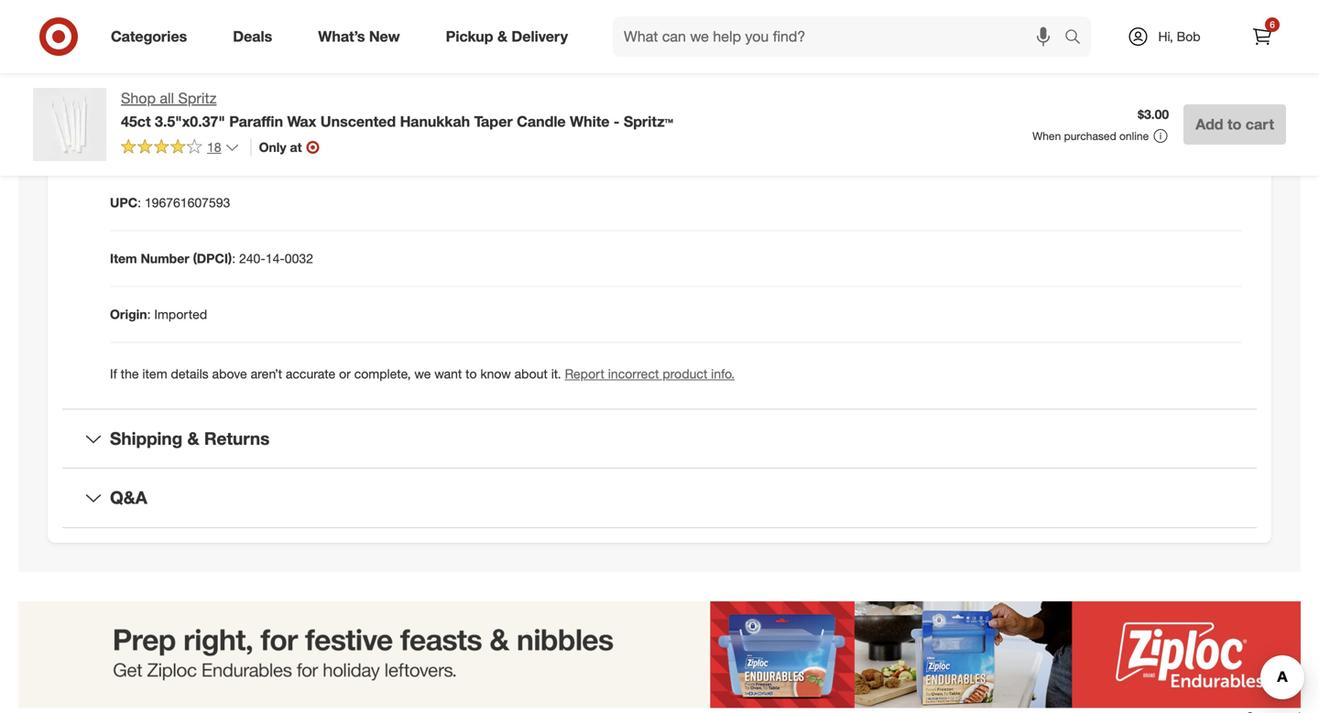 Task type: locate. For each thing, give the bounding box(es) containing it.
1 vertical spatial &
[[187, 428, 199, 449]]

18
[[207, 139, 221, 155]]

wax up at
[[287, 113, 316, 130]]

imported
[[154, 306, 207, 322]]

at
[[290, 139, 302, 155]]

3.5"x0.37"
[[155, 113, 225, 130]]

returns
[[204, 428, 270, 449]]

& right pickup
[[497, 28, 507, 45]]

& for shipping
[[187, 428, 199, 449]]

0 vertical spatial to
[[1228, 115, 1242, 133]]

196761607593
[[145, 195, 230, 211]]

1 vertical spatial paraffin
[[229, 113, 283, 130]]

approximate
[[110, 27, 188, 43]]

240-
[[239, 250, 265, 267]]

: left imported
[[147, 306, 151, 322]]

1 horizontal spatial &
[[497, 28, 507, 45]]

white
[[570, 113, 610, 130]]

know
[[480, 366, 511, 382]]

18 link
[[121, 138, 240, 159]]

0 horizontal spatial &
[[187, 428, 199, 449]]

&
[[497, 28, 507, 45], [187, 428, 199, 449]]

only
[[259, 139, 286, 155]]

1 vertical spatial wax
[[287, 113, 316, 130]]

$3.00
[[1138, 106, 1169, 122]]

complete,
[[354, 366, 411, 382]]

region
[[18, 602, 1301, 714]]

: down 45ct
[[140, 139, 144, 155]]

paraffin up the 3.5"x0.37"
[[167, 83, 210, 99]]

paraffin
[[167, 83, 210, 99], [229, 113, 283, 130]]

if
[[110, 366, 117, 382]]

14-
[[265, 250, 285, 267]]

product
[[663, 366, 708, 382]]

aren't
[[251, 366, 282, 382]]

shop
[[121, 89, 156, 107]]

approximate burn time: 5 hours
[[110, 27, 302, 43]]

number
[[141, 250, 189, 267]]

accurate
[[286, 366, 336, 382]]

hi, bob
[[1158, 28, 1201, 44]]

1 horizontal spatial wax
[[287, 113, 316, 130]]

1 horizontal spatial paraffin
[[229, 113, 283, 130]]

pickup & delivery link
[[430, 16, 591, 57]]

origin : imported
[[110, 306, 207, 322]]

& for pickup
[[497, 28, 507, 45]]

online
[[1120, 129, 1149, 143]]

& inside dropdown button
[[187, 428, 199, 449]]

search button
[[1056, 16, 1100, 60]]

wax up the 3.5"x0.37"
[[214, 83, 238, 99]]

pickup
[[446, 28, 493, 45]]

upc : 196761607593
[[110, 195, 230, 211]]

tcin
[[110, 139, 140, 155]]

: left 196761607593
[[138, 195, 141, 211]]

report incorrect product info. button
[[565, 365, 735, 383]]

paraffin inside shop all spritz 45ct 3.5"x0.37" paraffin wax unscented hanukkah taper candle white - spritz™
[[229, 113, 283, 130]]

wax
[[214, 83, 238, 99], [287, 113, 316, 130]]

details
[[171, 366, 209, 382]]

want
[[435, 366, 462, 382]]

time:
[[223, 27, 253, 43]]

item number (dpci) : 240-14-0032
[[110, 250, 313, 267]]

0 horizontal spatial wax
[[214, 83, 238, 99]]

1 vertical spatial to
[[466, 366, 477, 382]]

cart
[[1246, 115, 1274, 133]]

delivery
[[512, 28, 568, 45]]

pickup & delivery
[[446, 28, 568, 45]]

only at
[[259, 139, 302, 155]]

to
[[1228, 115, 1242, 133], [466, 366, 477, 382]]

& left returns
[[187, 428, 199, 449]]

if the item details above aren't accurate or complete, we want to know about it. report incorrect product info.
[[110, 366, 735, 382]]

paraffin up only
[[229, 113, 283, 130]]

advertisement region
[[18, 602, 1301, 709]]

0 vertical spatial &
[[497, 28, 507, 45]]

spritz™
[[624, 113, 673, 130]]

add
[[1196, 115, 1223, 133]]

0 vertical spatial paraffin
[[167, 83, 210, 99]]

to right add
[[1228, 115, 1242, 133]]

1 horizontal spatial to
[[1228, 115, 1242, 133]]

to right want
[[466, 366, 477, 382]]

:
[[140, 139, 144, 155], [138, 195, 141, 211], [232, 250, 236, 267], [147, 306, 151, 322]]

88097282
[[147, 139, 204, 155]]

item
[[142, 366, 167, 382]]

what's new
[[318, 28, 400, 45]]

& inside 'link'
[[497, 28, 507, 45]]

0 horizontal spatial paraffin
[[167, 83, 210, 99]]



Task type: describe. For each thing, give the bounding box(es) containing it.
upc
[[110, 195, 138, 211]]

incorrect
[[608, 366, 659, 382]]

new
[[369, 28, 400, 45]]

we
[[414, 366, 431, 382]]

it.
[[551, 366, 561, 382]]

add to cart
[[1196, 115, 1274, 133]]

what's
[[318, 28, 365, 45]]

45ct
[[121, 113, 151, 130]]

shipping
[[110, 428, 183, 449]]

shop all spritz 45ct 3.5"x0.37" paraffin wax unscented hanukkah taper candle white - spritz™
[[121, 89, 673, 130]]

report
[[565, 366, 605, 382]]

taper
[[474, 113, 513, 130]]

when
[[1033, 129, 1061, 143]]

: for imported
[[147, 306, 151, 322]]

about
[[514, 366, 548, 382]]

0 horizontal spatial to
[[466, 366, 477, 382]]

q&a button
[[62, 469, 1257, 528]]

: for 196761607593
[[138, 195, 141, 211]]

categories link
[[95, 16, 210, 57]]

-
[[614, 113, 620, 130]]

burn
[[191, 27, 219, 43]]

deals
[[233, 28, 272, 45]]

(dpci)
[[193, 250, 232, 267]]

above
[[212, 366, 247, 382]]

when purchased online
[[1033, 129, 1149, 143]]

add to cart button
[[1184, 104, 1286, 145]]

material: paraffin wax
[[110, 83, 238, 99]]

unscented
[[320, 113, 396, 130]]

0032
[[285, 250, 313, 267]]

tcin : 88097282
[[110, 139, 204, 155]]

shipping & returns
[[110, 428, 270, 449]]

the
[[121, 366, 139, 382]]

deals link
[[217, 16, 295, 57]]

q&a
[[110, 488, 147, 509]]

item
[[110, 250, 137, 267]]

shipping & returns button
[[62, 410, 1257, 468]]

all
[[160, 89, 174, 107]]

0 vertical spatial wax
[[214, 83, 238, 99]]

categories
[[111, 28, 187, 45]]

What can we help you find? suggestions appear below search field
[[613, 16, 1069, 57]]

what's new link
[[303, 16, 423, 57]]

purchased
[[1064, 129, 1116, 143]]

6
[[1270, 19, 1275, 30]]

or
[[339, 366, 351, 382]]

spritz
[[178, 89, 217, 107]]

hours
[[268, 27, 302, 43]]

hanukkah
[[400, 113, 470, 130]]

: for 88097282
[[140, 139, 144, 155]]

to inside button
[[1228, 115, 1242, 133]]

search
[[1056, 29, 1100, 47]]

wax inside shop all spritz 45ct 3.5"x0.37" paraffin wax unscented hanukkah taper candle white - spritz™
[[287, 113, 316, 130]]

: left 240-
[[232, 250, 236, 267]]

5
[[257, 27, 264, 43]]

image of 45ct 3.5"x0.37" paraffin wax unscented hanukkah taper candle white - spritz™ image
[[33, 88, 106, 161]]

hi,
[[1158, 28, 1173, 44]]

bob
[[1177, 28, 1201, 44]]

origin
[[110, 306, 147, 322]]

info.
[[711, 366, 735, 382]]

6 link
[[1242, 16, 1283, 57]]

candle
[[517, 113, 566, 130]]

material:
[[110, 83, 163, 99]]



Task type: vqa. For each thing, say whether or not it's contained in the screenshot.
bottommost Paraffin
yes



